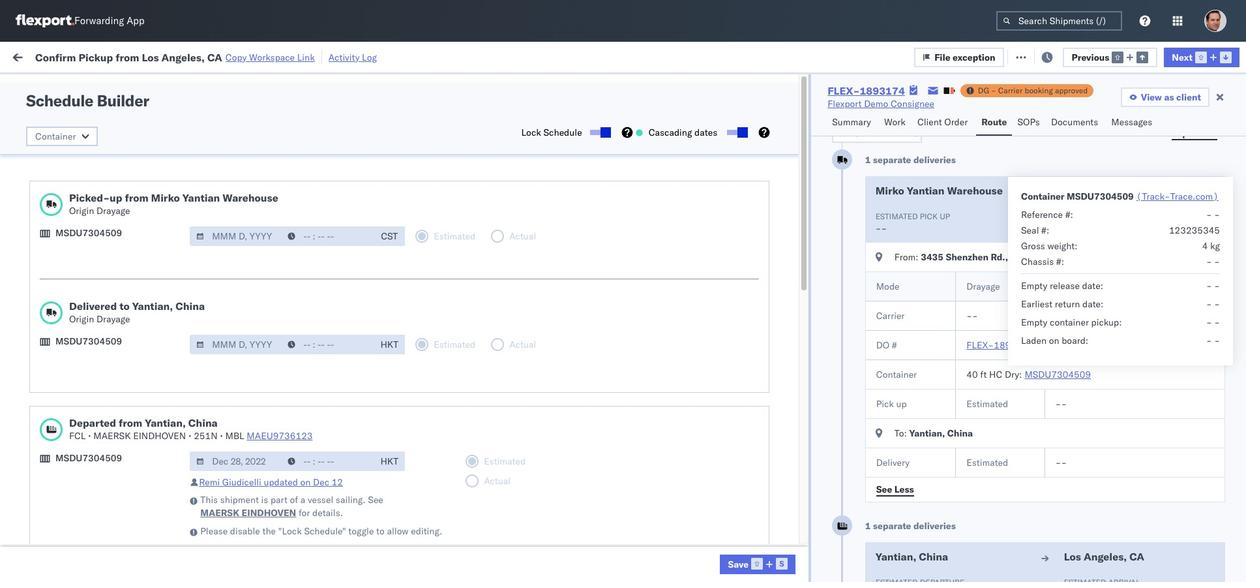 Task type: locate. For each thing, give the bounding box(es) containing it.
please
[[200, 525, 228, 537]]

los for third schedule pickup from los angeles, ca link from the bottom of the page
[[123, 200, 138, 212]]

carrier
[[1113, 339, 1139, 351]]

2 vertical spatial netherlands
[[30, 551, 81, 563]]

4 ceau7522281, hlxu6269489, hlxu8034992 from the top
[[845, 200, 1047, 212]]

weight:
[[1048, 240, 1078, 252]]

0 vertical spatial to
[[120, 299, 130, 313]]

2 nyku9743990 from the top
[[845, 516, 909, 528]]

--
[[967, 310, 978, 322], [1056, 398, 1068, 410], [934, 430, 945, 442], [1056, 457, 1068, 468]]

drayage down the rd.,
[[967, 281, 1001, 292]]

flex-2130384 down flex-1662119
[[756, 488, 823, 499]]

2 vertical spatial up
[[897, 398, 907, 410]]

5:30 pm pst, jan 30, 2023 for schedule pickup from rotterdam, netherlands
[[220, 516, 337, 528]]

summary button
[[827, 110, 879, 136]]

abcdefg78456546 for schedule delivery appointment
[[934, 287, 1022, 299]]

container up reference
[[1022, 191, 1065, 202]]

1 vertical spatial yantian, china
[[876, 550, 949, 563]]

0 vertical spatial upload
[[30, 229, 60, 240]]

upload inside button
[[30, 229, 60, 240]]

link
[[297, 51, 315, 63]]

2 customs from the top
[[62, 458, 99, 470]]

ceau7522281, hlxu6269489, hlxu8034992
[[845, 114, 1047, 126], [845, 143, 1047, 155], [845, 172, 1047, 183], [845, 200, 1047, 212], [845, 229, 1047, 241]]

2 vertical spatial origin
[[1195, 373, 1220, 385]]

china up delivery
[[1108, 184, 1137, 197]]

schedule for second schedule delivery appointment link from the bottom of the page
[[30, 372, 69, 384]]

5 integration from the top
[[598, 516, 643, 528]]

file exception up dg
[[935, 51, 996, 63]]

schedule pickup from los angeles, ca for fifth schedule pickup from los angeles, ca link from the bottom
[[30, 114, 191, 126]]

upload customs clearance documents
[[30, 229, 192, 240], [30, 458, 192, 470]]

to inside 'delivered to yantian, china origin drayage'
[[120, 299, 130, 313]]

1 vertical spatial 5:30
[[220, 516, 240, 528]]

2 vertical spatial rotterdam,
[[118, 538, 164, 550]]

omkar for ceau7522281, hlxu6269489, hlxu8034992
[[1105, 143, 1133, 155]]

5 karl from the top
[[709, 516, 726, 528]]

work down flexport demo consignee link
[[885, 116, 906, 128]]

0 vertical spatial schedule pickup from rotterdam, netherlands button
[[30, 394, 195, 421]]

2 30, from the top
[[298, 516, 312, 528]]

4 kg
[[1203, 240, 1221, 252]]

0 horizontal spatial dec
[[282, 344, 299, 356]]

5 1846748 from the top
[[784, 229, 823, 241]]

6 integration test account - karl lagerfeld from the top
[[598, 545, 767, 557]]

deliveries up mirko yantian warehouse
[[914, 154, 956, 166]]

schedule pickup from los angeles, ca down workitem button on the top left of page
[[30, 143, 191, 154]]

1 vertical spatial upload customs clearance documents link
[[30, 458, 192, 471]]

None checkbox
[[590, 130, 609, 135]]

ceau7522281, hlxu6269489, hlxu8034992 for upload customs clearance documents
[[845, 229, 1047, 241]]

3 integration from the top
[[598, 459, 643, 471]]

upload customs clearance documents link down picked-
[[30, 228, 192, 241]]

0 vertical spatial on
[[320, 51, 330, 62]]

gvcu5265864 up pick
[[845, 373, 909, 384]]

activity
[[329, 51, 360, 63]]

not
[[1064, 339, 1079, 351]]

3 pdt, from the top
[[264, 201, 285, 212]]

1 horizontal spatial exception
[[1042, 51, 1085, 62]]

for up builder
[[125, 81, 136, 90]]

1 8:30 from the top
[[220, 402, 240, 413]]

0 vertical spatial date:
[[1083, 280, 1104, 292]]

3 schedule pickup from los angeles, ca button from the top
[[30, 199, 191, 214]]

None checkbox
[[728, 130, 746, 135]]

3 flex-2130387 from the top
[[756, 459, 823, 471]]

schedule delivery appointment up the delivered
[[30, 286, 160, 298]]

netherlands inside confirm pickup from rotterdam, netherlands
[[30, 551, 81, 563]]

4 schedule pickup from los angeles, ca link from the top
[[30, 257, 191, 270]]

previous button
[[1063, 47, 1158, 67]]

mmm d, yyyy text field for cst
[[190, 226, 283, 246]]

2 8:30 from the top
[[220, 459, 240, 471]]

3 integration test account - karl lagerfeld from the top
[[598, 459, 767, 471]]

1 horizontal spatial yantian, china
[[1065, 184, 1137, 197]]

los for fifth schedule pickup from los angeles, ca link from the bottom
[[123, 114, 138, 126]]

expand all button
[[1164, 123, 1226, 143]]

maeu9736123 button
[[247, 430, 313, 442]]

1 schedule pickup from rotterdam, netherlands from the top
[[30, 394, 169, 419]]

0 vertical spatial separate
[[874, 154, 912, 166]]

1 horizontal spatial to
[[377, 525, 385, 537]]

1 vertical spatial mmm d, yyyy text field
[[190, 452, 283, 471]]

1 vertical spatial origin
[[69, 313, 94, 325]]

schedule pickup from rotterdam, netherlands link for 1st schedule pickup from rotterdam, netherlands button from the bottom
[[30, 509, 195, 535]]

route button
[[977, 110, 1013, 136]]

client
[[918, 116, 943, 128]]

0 vertical spatial schedule pickup from rotterdam, netherlands link
[[30, 394, 195, 420]]

origin down picked-
[[69, 205, 94, 217]]

schedule delivery appointment button up picked-
[[30, 171, 160, 185]]

0 horizontal spatial to
[[120, 299, 130, 313]]

2 integration from the top
[[598, 402, 643, 413]]

clearance
[[101, 229, 143, 240], [101, 458, 143, 470]]

#:
[[1066, 209, 1074, 221], [1042, 224, 1050, 236], [1057, 256, 1065, 268]]

1 separate deliveries down less
[[866, 520, 956, 532]]

5:30 right the this
[[220, 488, 240, 499]]

1 vertical spatial netherlands
[[30, 522, 81, 534]]

-
[[992, 85, 997, 95], [1207, 209, 1213, 221], [1215, 209, 1221, 221], [876, 222, 882, 234], [882, 222, 887, 234], [1207, 256, 1213, 268], [1215, 256, 1221, 268], [1207, 280, 1213, 292], [1215, 280, 1221, 292], [1207, 298, 1213, 310], [1215, 298, 1221, 310], [967, 310, 973, 322], [973, 310, 978, 322], [1207, 316, 1213, 328], [1215, 316, 1221, 328], [1207, 335, 1213, 346], [1215, 335, 1221, 346], [701, 373, 707, 385], [1168, 373, 1173, 385], [1056, 398, 1062, 410], [1062, 398, 1068, 410], [701, 402, 707, 413], [934, 430, 939, 442], [939, 430, 945, 442], [1056, 457, 1062, 468], [1062, 457, 1068, 468], [701, 459, 707, 471], [701, 488, 707, 499], [701, 516, 707, 528], [701, 545, 707, 557]]

copy
[[226, 51, 247, 63]]

1 vertical spatial omkar
[[1105, 315, 1133, 327]]

to: yantian, china
[[895, 427, 974, 439]]

2 schedule pickup from rotterdam, netherlands from the top
[[30, 509, 169, 534]]

6 ocean fcl from the top
[[419, 459, 465, 471]]

sent
[[1082, 339, 1100, 351]]

see less
[[877, 483, 915, 495]]

maersk eindhoven link
[[200, 506, 296, 519]]

4 uetu5238478 from the top
[[914, 344, 978, 356]]

1 -- : -- -- text field from the top
[[281, 335, 374, 354]]

4 karl from the top
[[709, 488, 726, 499]]

1 vertical spatial work
[[885, 116, 906, 128]]

1 vertical spatial customs
[[62, 458, 99, 470]]

0 horizontal spatial warehouse
[[223, 191, 278, 204]]

los for 2nd schedule pickup from los angeles, ca link from the top of the page
[[123, 143, 138, 154]]

up right pick at the right top of page
[[940, 211, 951, 221]]

angeles, for third schedule pickup from los angeles, ca link from the bottom of the page
[[140, 200, 176, 212]]

estimated left pick at the right top of page
[[876, 211, 918, 221]]

lhuu7894563, uetu5238478 up mode at the right
[[845, 258, 978, 269]]

china inside 'delivered to yantian, china origin drayage'
[[176, 299, 205, 313]]

exception up 'approved'
[[1042, 51, 1085, 62]]

0 vertical spatial mmm d, yyyy text field
[[190, 226, 283, 246]]

1 vertical spatial date:
[[1083, 298, 1104, 310]]

jan left "28,"
[[281, 459, 296, 471]]

3 gvcu5265864 from the top
[[845, 459, 909, 470]]

24, up 23,
[[301, 344, 315, 356]]

on right 205
[[320, 51, 330, 62]]

yantian
[[907, 184, 945, 197], [182, 191, 220, 204]]

los inside 'link'
[[118, 315, 132, 327]]

schedule delivery appointment link down confirm delivery button
[[30, 372, 160, 385]]

lhuu7894563, uetu5238478 for schedule delivery appointment
[[845, 286, 978, 298]]

4 account from the top
[[665, 488, 699, 499]]

1 jawla from the top
[[1137, 115, 1160, 126]]

eindhoven left 251n
[[133, 430, 186, 442]]

confirm delivery link
[[30, 343, 99, 356]]

lhuu7894563, down from:
[[845, 286, 912, 298]]

eindhoven down is
[[242, 507, 296, 519]]

0 horizontal spatial yantian, china
[[876, 550, 949, 563]]

1 vertical spatial clearance
[[101, 458, 143, 470]]

8:30 for 8:30 pm pst, jan 23, 2023
[[220, 402, 240, 413]]

messages button
[[1107, 110, 1160, 136]]

11 resize handle column header from the left
[[1214, 101, 1229, 582]]

1 customs from the top
[[62, 229, 99, 240]]

4 schedule pickup from los angeles, ca from the top
[[30, 257, 191, 269]]

2 flex-2130384 from the top
[[756, 516, 823, 528]]

#: right reference
[[1066, 209, 1074, 221]]

nyku9743990 for schedule delivery appointment
[[845, 487, 909, 499]]

3 schedule pickup from los angeles, ca link from the top
[[30, 199, 191, 212]]

lhuu7894563, for schedule delivery appointment
[[845, 286, 912, 298]]

los
[[142, 51, 159, 64], [123, 114, 138, 126], [123, 143, 138, 154], [123, 200, 138, 212], [123, 257, 138, 269], [118, 315, 132, 327], [123, 430, 138, 441], [1065, 550, 1082, 563]]

numbers down flexport
[[845, 112, 877, 121]]

container down '#'
[[877, 369, 917, 380]]

2 lhuu7894563, from the top
[[845, 286, 912, 298]]

4 flex-1889466 from the top
[[756, 344, 823, 356]]

30, right the part
[[298, 488, 312, 499]]

please disable the "lock schedule" toggle to allow editing.
[[200, 525, 443, 537]]

upload customs clearance documents link
[[30, 228, 192, 241], [30, 458, 192, 471]]

gvcu5265864 up abcd1234560
[[845, 401, 909, 413]]

nyku9743990 down the see less button at the bottom
[[845, 516, 909, 528]]

2 schedule pickup from rotterdam, netherlands button from the top
[[30, 509, 195, 536]]

1 horizontal spatial file exception
[[1024, 51, 1085, 62]]

1 vertical spatial empty
[[1022, 316, 1048, 328]]

operator
[[1105, 106, 1137, 116]]

schedule for 2nd schedule delivery appointment link from the top
[[30, 286, 69, 298]]

route
[[982, 116, 1008, 128]]

1 hkt from the top
[[381, 339, 399, 350]]

schedule pickup from los angeles, ca for third schedule pickup from los angeles, ca link from the bottom of the page
[[30, 200, 191, 212]]

bosch ocean test
[[508, 115, 583, 126], [598, 115, 672, 126], [508, 143, 583, 155], [598, 143, 672, 155], [508, 172, 583, 184], [598, 172, 672, 184], [508, 229, 583, 241], [508, 344, 583, 356]]

message
[[176, 51, 212, 62]]

0 horizontal spatial carrier
[[877, 310, 905, 322]]

workspace
[[249, 51, 295, 63]]

msdu7304509 for picked-up from mirko yantian warehouse
[[55, 227, 122, 239]]

: right hc
[[1020, 369, 1023, 380]]

1 vertical spatial eindhoven
[[242, 507, 296, 519]]

2 omkar from the top
[[1105, 315, 1133, 327]]

11:59 pm pdt, nov 4, 2022
[[220, 143, 340, 155], [220, 172, 340, 184], [220, 201, 340, 212]]

separate down 'work' button
[[874, 154, 912, 166]]

pick
[[877, 398, 895, 410]]

1 vertical spatial deliveries
[[914, 520, 956, 532]]

pdt, for schedule pickup from los angeles, ca
[[264, 201, 285, 212]]

customs inside button
[[62, 229, 99, 240]]

for inside this shipment is part of a vessel sailing. see maersk eindhoven for details.
[[299, 507, 310, 519]]

flex-1889466 button
[[735, 255, 826, 273], [735, 255, 826, 273], [735, 283, 826, 302], [735, 283, 826, 302], [735, 312, 826, 330], [735, 312, 826, 330], [735, 341, 826, 359], [735, 341, 826, 359]]

maeu9408431 for 11:00 pm pst, feb 2, 2023
[[934, 545, 1000, 557]]

3 4, from the top
[[307, 201, 315, 212]]

origin down the delivered
[[69, 313, 94, 325]]

on for laden
[[1050, 335, 1060, 346]]

1 vertical spatial rotterdam,
[[123, 509, 169, 521]]

jawla up "(track-" on the top of the page
[[1137, 172, 1160, 184]]

1 down summary button on the top right
[[866, 154, 871, 166]]

11:59 up "picked-up from mirko yantian warehouse origin drayage"
[[220, 172, 246, 184]]

1 2130384 from the top
[[784, 488, 823, 499]]

confirm delivery
[[30, 344, 99, 355]]

maeu9408431 for 8:30 pm pst, jan 28, 2023
[[934, 459, 1000, 471]]

1 schedule delivery appointment link from the top
[[30, 171, 160, 184]]

0 vertical spatial jawla
[[1137, 115, 1160, 126]]

delivery down confirm delivery button
[[71, 372, 104, 384]]

schedule delivery appointment button down confirm delivery button
[[30, 372, 160, 386]]

1 hlxu6269489, from the top
[[914, 114, 981, 126]]

3 uetu5238478 from the top
[[914, 315, 978, 327]]

0 vertical spatial -- : -- -- text field
[[281, 335, 374, 354]]

schedule for "schedule pickup from rotterdam, netherlands" link corresponding to second schedule pickup from rotterdam, netherlands button from the bottom
[[30, 394, 69, 406]]

1 horizontal spatial see
[[877, 483, 893, 495]]

angeles, inside 'link'
[[135, 315, 171, 327]]

11:00 pm pst, nov 8, 2022
[[220, 229, 339, 241]]

1 horizontal spatial yantian
[[907, 184, 945, 197]]

hlxu6269489, for schedule pickup from los angeles, ca
[[914, 200, 981, 212]]

ca
[[207, 51, 222, 64], [178, 114, 191, 126], [178, 143, 191, 154], [178, 200, 191, 212], [178, 257, 191, 269], [173, 315, 185, 327], [178, 430, 191, 441], [1130, 550, 1145, 563]]

2130384 down 1662119
[[784, 488, 823, 499]]

appointment up 'delivered to yantian, china origin drayage'
[[107, 286, 160, 298]]

delivery
[[71, 171, 104, 183], [71, 286, 104, 298], [66, 344, 99, 355], [71, 372, 104, 384], [877, 457, 910, 468], [71, 487, 104, 499]]

0 horizontal spatial yantian
[[182, 191, 220, 204]]

schedule for 2nd schedule pickup from los angeles, ca link from the top of the page
[[30, 143, 69, 154]]

savant down 'messages' button
[[1135, 143, 1163, 155]]

-- : -- -- text field
[[281, 226, 374, 246]]

deliveries down less
[[914, 520, 956, 532]]

eindhoven inside departed from yantian, china fcl • maersk eindhoven • 251n • mbl maeu9736123
[[133, 430, 186, 442]]

0 vertical spatial upload customs clearance documents link
[[30, 228, 192, 241]]

maeu9408431 down 40
[[934, 402, 1000, 413]]

4 schedule delivery appointment from the top
[[30, 487, 160, 499]]

up right pick
[[897, 398, 907, 410]]

yantian, china down zimu3048342
[[876, 550, 949, 563]]

1889466
[[784, 258, 823, 270], [784, 287, 823, 299], [784, 315, 823, 327], [784, 344, 823, 356]]

1 vertical spatial hkt
[[381, 455, 399, 467]]

4 maeu9408431 from the top
[[934, 545, 1000, 557]]

clearance inside upload customs clearance documents button
[[101, 229, 143, 240]]

maersk down the this
[[200, 507, 240, 519]]

1 vertical spatial documents
[[145, 229, 192, 240]]

uetu5238478 for confirm pickup from los angeles, ca
[[914, 315, 978, 327]]

1 vertical spatial nyku9743990
[[845, 516, 909, 528]]

0 vertical spatial deliveries
[[914, 154, 956, 166]]

pst,
[[264, 229, 284, 241], [260, 344, 279, 356], [259, 402, 279, 413], [264, 430, 284, 442], [259, 459, 279, 471], [259, 488, 279, 499], [259, 516, 279, 528], [264, 545, 284, 557]]

up for picked-
[[110, 191, 122, 204]]

2 hlxu8034992 from the top
[[983, 143, 1047, 155]]

4 lhuu7894563, uetu5238478 from the top
[[845, 344, 978, 356]]

origin for jaehyung
[[1195, 373, 1220, 385]]

angeles,
[[162, 51, 205, 64], [140, 114, 176, 126], [140, 143, 176, 154], [140, 200, 176, 212], [140, 257, 176, 269], [135, 315, 171, 327], [140, 430, 176, 441], [1084, 550, 1128, 563]]

1 vertical spatial 5:30 pm pst, jan 30, 2023
[[220, 516, 337, 528]]

mirko yantian warehouse
[[876, 184, 1003, 197]]

1 vertical spatial #:
[[1042, 224, 1050, 236]]

0 horizontal spatial see
[[368, 494, 384, 506]]

warehouse inside "picked-up from mirko yantian warehouse origin drayage"
[[223, 191, 278, 204]]

estimated down ft
[[967, 398, 1009, 410]]

forwarding app link
[[16, 14, 145, 27]]

24, for 2022
[[301, 344, 315, 356]]

5:30 down "shipment" at the bottom of the page
[[220, 516, 240, 528]]

schedule"
[[304, 525, 346, 537]]

pickup inside 'link'
[[66, 315, 94, 327]]

gvcu5265864 down abcd1234560
[[845, 459, 909, 470]]

lhuu7894563, up pick
[[845, 344, 912, 356]]

lhuu7894563, uetu5238478
[[845, 258, 978, 269], [845, 286, 978, 298], [845, 315, 978, 327], [845, 344, 978, 356]]

2 4, from the top
[[307, 172, 315, 184]]

nyku9743990 down abcd1234560
[[845, 487, 909, 499]]

from inside departed from yantian, china fcl • maersk eindhoven • 251n • mbl maeu9736123
[[119, 416, 142, 429]]

confirm
[[35, 51, 76, 64], [30, 315, 63, 327], [30, 344, 63, 355], [30, 538, 63, 550]]

0 vertical spatial nyku9743990
[[845, 487, 909, 499]]

11:00 for 11:00 pm pst, nov 8, 2022
[[220, 229, 246, 241]]

gaurav jawla up container msdu7304509 (track-trace.com)
[[1105, 172, 1160, 184]]

MMM D, YYYY text field
[[190, 226, 283, 246], [190, 452, 283, 471]]

nov for upload customs clearance documents
[[287, 229, 304, 241]]

giudicelli
[[222, 476, 262, 488]]

messages
[[1112, 116, 1153, 128]]

#
[[892, 339, 898, 351]]

laden on board:
[[1022, 335, 1089, 346]]

3 flex-1846748 from the top
[[756, 172, 823, 184]]

gvcu5265864
[[845, 373, 909, 384], [845, 401, 909, 413], [845, 459, 909, 470], [845, 545, 909, 557]]

1 horizontal spatial on
[[320, 51, 330, 62]]

resize handle column header
[[197, 101, 212, 582], [349, 101, 365, 582], [397, 101, 413, 582], [486, 101, 502, 582], [575, 101, 591, 582], [713, 101, 728, 582], [822, 101, 838, 582], [912, 101, 927, 582], [1083, 101, 1099, 582], [1172, 101, 1188, 582], [1214, 101, 1229, 582]]

yantian, china up estimated delivery
[[1065, 184, 1137, 197]]

1 gaurav from the top
[[1105, 115, 1135, 126]]

nov
[[287, 143, 304, 155], [287, 172, 304, 184], [287, 201, 304, 212], [287, 229, 304, 241]]

rotterdam, inside confirm pickup from rotterdam, netherlands
[[118, 538, 164, 550]]

2 11:59 pm pdt, nov 4, 2022 from the top
[[220, 172, 340, 184]]

picked-
[[69, 191, 110, 204]]

delivery up picked-
[[71, 171, 104, 183]]

workitem button
[[8, 104, 199, 117]]

1 vertical spatial schedule pickup from rotterdam, netherlands
[[30, 509, 169, 534]]

2130384 up save button
[[784, 516, 823, 528]]

5 hlxu6269489, from the top
[[914, 229, 981, 241]]

1 vertical spatial on
[[1050, 335, 1060, 346]]

1 30, from the top
[[298, 488, 312, 499]]

gvcu5265864 for 11:00 pm pst, feb 2, 2023
[[845, 545, 909, 557]]

1 vertical spatial gaurav
[[1105, 172, 1135, 184]]

MMM D, YYYY text field
[[190, 335, 283, 354]]

0 vertical spatial 4,
[[307, 143, 315, 155]]

0 vertical spatial 1
[[866, 154, 871, 166]]

los for 5th schedule pickup from los angeles, ca link from the top of the page
[[123, 430, 138, 441]]

for
[[125, 81, 136, 90], [299, 507, 310, 519]]

-- : -- -- text field
[[281, 335, 374, 354], [281, 452, 374, 471]]

1889466 for schedule pickup from los angeles, ca
[[784, 258, 823, 270]]

china down zimu3048342
[[920, 550, 949, 563]]

confirm inside 'link'
[[30, 315, 63, 327]]

1 vertical spatial dec
[[313, 476, 330, 488]]

flexport demo consignee
[[828, 98, 935, 110]]

work,
[[138, 81, 159, 90]]

0 vertical spatial maersk
[[93, 430, 131, 442]]

integration test account - karl lagerfeld
[[598, 373, 767, 385], [598, 402, 767, 413], [598, 459, 767, 471], [598, 488, 767, 499], [598, 516, 767, 528], [598, 545, 767, 557]]

msdu7304509 down picked-
[[55, 227, 122, 239]]

0 vertical spatial origin
[[69, 205, 94, 217]]

0 vertical spatial 5:30 pm pst, jan 30, 2023
[[220, 488, 337, 499]]

0 vertical spatial upload customs clearance documents
[[30, 229, 192, 240]]

date: for earliest return date:
[[1083, 298, 1104, 310]]

pickup for 4th schedule pickup from los angeles, ca link
[[71, 257, 99, 269]]

customs for 1st upload customs clearance documents link from the bottom
[[62, 458, 99, 470]]

1 separate deliveries down 'work' button
[[866, 154, 956, 166]]

flex-2130387
[[756, 373, 823, 385], [756, 402, 823, 413], [756, 459, 823, 471], [756, 545, 823, 557]]

2 uetu5238478 from the top
[[914, 286, 978, 298]]

1846748
[[784, 115, 823, 126], [784, 143, 823, 155], [784, 172, 823, 184], [784, 201, 823, 212], [784, 229, 823, 241]]

11:00 pm pst, feb 2, 2023
[[220, 545, 338, 557]]

5:30 for schedule delivery appointment
[[220, 488, 240, 499]]

ca for 2nd schedule pickup from los angeles, ca link from the top of the page
[[178, 143, 191, 154]]

kg
[[1211, 240, 1221, 252]]

• left the not
[[1046, 339, 1049, 351]]

0 horizontal spatial #:
[[1042, 224, 1050, 236]]

30, down a
[[298, 516, 312, 528]]

2022
[[317, 143, 340, 155], [317, 172, 340, 184], [317, 201, 340, 212], [317, 229, 339, 241], [317, 344, 340, 356]]

numbers for mbl/mawb numbers
[[981, 106, 1014, 116]]

0 horizontal spatial mirko
[[151, 191, 180, 204]]

lhuu7894563, uetu5238478 up '#'
[[845, 315, 978, 327]]

flex-2130384 up save button
[[756, 516, 823, 528]]

nyku9743990 for schedule pickup from rotterdam, netherlands
[[845, 516, 909, 528]]

0 vertical spatial schedule pickup from rotterdam, netherlands
[[30, 394, 169, 419]]

container
[[845, 101, 880, 111], [35, 130, 76, 142], [1022, 191, 1065, 202], [877, 369, 917, 380]]

import
[[111, 51, 140, 62]]

empty for empty release date:
[[1022, 280, 1048, 292]]

up up upload customs clearance documents button
[[110, 191, 122, 204]]

schedule pickup from los angeles, ca for 5th schedule pickup from los angeles, ca link from the top of the page
[[30, 430, 191, 441]]

up inside "picked-up from mirko yantian warehouse origin drayage"
[[110, 191, 122, 204]]

1 vertical spatial 8:30
[[220, 459, 240, 471]]

lhuu7894563, up the "do"
[[845, 315, 912, 327]]

3 11:59 from the top
[[220, 201, 246, 212]]

approved
[[1056, 85, 1088, 95]]

0 horizontal spatial exception
[[953, 51, 996, 63]]

file exception down search shipments (/) "text field"
[[1024, 51, 1085, 62]]

delivery inside confirm delivery link
[[66, 344, 99, 355]]

hlxu8034992 for schedule pickup from los angeles, ca
[[983, 200, 1047, 212]]

client order button
[[913, 110, 977, 136]]

5:30
[[220, 488, 240, 499], [220, 516, 240, 528]]

30, for schedule delivery appointment
[[298, 488, 312, 499]]

lock
[[522, 127, 541, 138]]

5 schedule pickup from los angeles, ca from the top
[[30, 430, 191, 441]]

5 ceau7522281, hlxu6269489, hlxu8034992 from the top
[[845, 229, 1047, 241]]

2 schedule delivery appointment from the top
[[30, 286, 160, 298]]

lhuu7894563, uetu5238478 up pick up
[[845, 344, 978, 356]]

activity log button
[[329, 50, 377, 65]]

lhuu7894563, for schedule pickup from los angeles, ca
[[845, 258, 912, 269]]

netherlands for 8:30
[[30, 407, 81, 419]]

dates
[[695, 127, 718, 138]]

confirm for confirm pickup from los angeles, ca
[[30, 315, 63, 327]]

0 vertical spatial dec
[[282, 344, 299, 356]]

0 vertical spatial hkt
[[381, 339, 399, 350]]

0 vertical spatial empty
[[1022, 280, 1048, 292]]

1 vertical spatial 4,
[[307, 172, 315, 184]]

0 vertical spatial documents
[[1052, 116, 1099, 128]]

6 lagerfeld from the top
[[729, 545, 767, 557]]

delivery up see less
[[877, 457, 910, 468]]

maersk inside this shipment is part of a vessel sailing. see maersk eindhoven for details.
[[200, 507, 240, 519]]

0 horizontal spatial on
[[300, 476, 311, 488]]

3 lagerfeld from the top
[[729, 459, 767, 471]]

angeles, for 4th schedule pickup from los angeles, ca link
[[140, 257, 176, 269]]

msdu7304509 down departed
[[55, 452, 122, 464]]

4,
[[307, 143, 315, 155], [307, 172, 315, 184], [307, 201, 315, 212]]

jan
[[281, 402, 296, 413], [287, 430, 301, 442], [281, 459, 296, 471], [281, 488, 296, 499], [281, 516, 296, 528]]

1 vertical spatial flex-2130384
[[756, 516, 823, 528]]

2 5:30 pm pst, jan 30, 2023 from the top
[[220, 516, 337, 528]]

from inside confirm pickup from rotterdam, netherlands
[[96, 538, 115, 550]]

0 horizontal spatial maersk
[[93, 430, 131, 442]]

on left the not
[[1050, 335, 1060, 346]]

6 integration from the top
[[598, 545, 643, 557]]

1 vertical spatial jawla
[[1137, 172, 1160, 184]]

0 vertical spatial rotterdam,
[[123, 394, 169, 406]]

1 vertical spatial 1 separate deliveries
[[866, 520, 956, 532]]

vessel
[[308, 494, 334, 506]]

1 schedule pickup from rotterdam, netherlands link from the top
[[30, 394, 195, 420]]

pm
[[248, 143, 262, 155], [248, 172, 262, 184], [248, 201, 262, 212], [248, 229, 262, 241], [242, 402, 257, 413], [248, 430, 262, 442], [242, 459, 257, 471], [242, 488, 257, 499], [242, 516, 257, 528], [248, 545, 262, 557]]

appointment up "picked-up from mirko yantian warehouse origin drayage"
[[107, 171, 160, 183]]

5:30 pm pst, jan 30, 2023 for schedule delivery appointment
[[220, 488, 337, 499]]

0 horizontal spatial eindhoven
[[133, 430, 186, 442]]

confirm pickup from los angeles, ca button
[[30, 314, 185, 329]]

schedule pickup from los angeles, ca for 2nd schedule pickup from los angeles, ca link from the top of the page
[[30, 143, 191, 154]]

china inside departed from yantian, china fcl • maersk eindhoven • 251n • mbl maeu9736123
[[188, 416, 218, 429]]

work right import
[[143, 51, 165, 62]]

uetu5238478 for schedule pickup from los angeles, ca
[[914, 258, 978, 269]]

1 1889466 from the top
[[784, 258, 823, 270]]

0 vertical spatial 30,
[[298, 488, 312, 499]]

2 mmm d, yyyy text field from the top
[[190, 452, 283, 471]]

appointment up confirm pickup from rotterdam, netherlands "link"
[[107, 487, 160, 499]]

abcdefg78456546 for confirm pickup from los angeles, ca
[[934, 315, 1022, 327]]

2023 up 12
[[320, 430, 343, 442]]

delivery for confirm delivery button
[[66, 344, 99, 355]]

4, for schedule pickup from los angeles, ca
[[307, 201, 315, 212]]

1 vertical spatial pdt,
[[264, 172, 285, 184]]

schedule pickup from rotterdam, netherlands
[[30, 394, 169, 419], [30, 509, 169, 534]]

flex-1662119
[[756, 430, 823, 442]]

2130384 for schedule pickup from rotterdam, netherlands
[[784, 516, 823, 528]]

pickup inside confirm pickup from rotterdam, netherlands
[[66, 538, 94, 550]]

empty container pickup:
[[1022, 316, 1123, 328]]

flex-1893174a button
[[967, 339, 1040, 351]]

1 vertical spatial drayage
[[967, 281, 1001, 292]]

2 maeu9408431 from the top
[[934, 402, 1000, 413]]

2 vertical spatial #:
[[1057, 256, 1065, 268]]

lhuu7894563, uetu5238478 down from:
[[845, 286, 978, 298]]

1 abcdefg78456546 from the top
[[934, 258, 1022, 270]]

origin inside 'delivered to yantian, china origin drayage'
[[69, 313, 94, 325]]

2 vertical spatial pdt,
[[264, 201, 285, 212]]

karl
[[709, 373, 726, 385], [709, 402, 726, 413], [709, 459, 726, 471], [709, 488, 726, 499], [709, 516, 726, 528], [709, 545, 726, 557]]

2 upload customs clearance documents link from the top
[[30, 458, 192, 471]]

(0)
[[212, 51, 229, 62]]

schedule delivery appointment up confirm pickup from rotterdam, netherlands
[[30, 487, 160, 499]]

schedule for third schedule pickup from los angeles, ca link from the bottom of the page
[[30, 200, 69, 212]]

numbers inside container numbers
[[845, 112, 877, 121]]

maeu9408431 for 8:30 pm pst, jan 23, 2023
[[934, 402, 1000, 413]]

- - for laden on board:
[[1207, 335, 1221, 346]]

nov for schedule delivery appointment
[[287, 172, 304, 184]]

test123456 for schedule pickup from los angeles, ca
[[934, 201, 989, 212]]

exception up dg
[[953, 51, 996, 63]]

schedule delivery appointment link up confirm pickup from rotterdam, netherlands
[[30, 486, 160, 499]]

file up mbl/mawb
[[935, 51, 951, 63]]

#: down weight:
[[1057, 256, 1065, 268]]

ca inside 'link'
[[173, 315, 185, 327]]

1 horizontal spatial for
[[299, 507, 310, 519]]

flexport. image
[[16, 14, 74, 27]]

ceau7522281, for upload customs clearance documents
[[845, 229, 912, 241]]

- - for empty container pickup:
[[1207, 316, 1221, 328]]

1 vertical spatial schedule pickup from rotterdam, netherlands link
[[30, 509, 195, 535]]

0 vertical spatial 11:59 pm pdt, nov 4, 2022
[[220, 143, 340, 155]]

schedule delivery appointment for 2nd schedule delivery appointment link from the top
[[30, 286, 160, 298]]

confirm inside confirm pickup from rotterdam, netherlands
[[30, 538, 63, 550]]

2 2130387 from the top
[[784, 402, 823, 413]]

jan left 23,
[[281, 402, 296, 413]]

delivered to yantian, china origin drayage
[[69, 299, 205, 325]]

1 horizontal spatial #:
[[1057, 256, 1065, 268]]

8:30 for 8:30 pm pst, jan 28, 2023
[[220, 459, 240, 471]]

1 vertical spatial 11:00
[[220, 545, 246, 557]]

0 vertical spatial pdt,
[[264, 143, 285, 155]]

lhuu7894563, up mode at the right
[[845, 258, 912, 269]]

11:59 up 11:00 pm pst, nov 8, 2022
[[220, 201, 246, 212]]

0 vertical spatial flex-2130384
[[756, 488, 823, 499]]

schedule pickup from los angeles, ca down builder
[[30, 114, 191, 126]]

dec left 12
[[313, 476, 330, 488]]

0 horizontal spatial work
[[143, 51, 165, 62]]

msdu7304509 down confirm pickup from los angeles, ca button
[[55, 335, 122, 347]]

2 abcdefg78456546 from the top
[[934, 287, 1022, 299]]

5 lagerfeld from the top
[[729, 516, 767, 528]]

schedule pickup from los angeles, ca down upload customs clearance documents button
[[30, 257, 191, 269]]

see left less
[[877, 483, 893, 495]]

0 vertical spatial carrier
[[999, 85, 1023, 95]]

date: for empty release date:
[[1083, 280, 1104, 292]]

delivery for 2nd schedule delivery appointment button from the top of the page
[[71, 286, 104, 298]]

2 upload customs clearance documents from the top
[[30, 458, 192, 470]]

3 - - from the top
[[1207, 280, 1221, 292]]

2 gvcu5265864 from the top
[[845, 401, 909, 413]]



Task type: describe. For each thing, give the bounding box(es) containing it.
4 1889466 from the top
[[784, 344, 823, 356]]

clearance for 1st upload customs clearance documents link from the bottom
[[101, 458, 143, 470]]

0 vertical spatial yantian, china
[[1065, 184, 1137, 197]]

0 vertical spatial for
[[125, 81, 136, 90]]

abcd1234560
[[845, 430, 909, 442]]

1 ceau7522281, hlxu6269489, hlxu8034992 from the top
[[845, 114, 1047, 126]]

zimu3048342
[[934, 516, 996, 528]]

1 horizontal spatial dec
[[313, 476, 330, 488]]

1 account from the top
[[665, 373, 699, 385]]

11:59 pm pdt, nov 4, 2022 for schedule delivery appointment
[[220, 172, 340, 184]]

trace.com)
[[1171, 191, 1219, 202]]

see inside button
[[877, 483, 893, 495]]

2 schedule delivery appointment button from the top
[[30, 285, 160, 300]]

hlxu6269489, for schedule delivery appointment
[[914, 172, 981, 183]]

2023 down vessel at left
[[314, 516, 337, 528]]

4 ocean fcl from the top
[[419, 344, 465, 356]]

760 at risk
[[240, 51, 286, 62]]

ceau7522281, hlxu6269489, hlxu8034992 for schedule delivery appointment
[[845, 172, 1047, 183]]

1 horizontal spatial carrier
[[999, 85, 1023, 95]]

1 horizontal spatial mirko
[[876, 184, 905, 197]]

chassis
[[1022, 256, 1055, 268]]

4 flex-1846748 from the top
[[756, 201, 823, 212]]

remi giudicelli updated on dec 12 button
[[199, 476, 343, 488]]

msdu7304509 for delivered to yantian, china
[[55, 335, 122, 347]]

confirm for confirm pickup from los angeles, ca copy workspace link
[[35, 51, 76, 64]]

1 schedule pickup from rotterdam, netherlands button from the top
[[30, 394, 195, 421]]

drayage inside "picked-up from mirko yantian warehouse origin drayage"
[[97, 205, 130, 217]]

ca for confirm pickup from los angeles, ca 'link'
[[173, 315, 185, 327]]

2 netherlands from the top
[[30, 522, 81, 534]]

10 resize handle column header from the left
[[1172, 101, 1188, 582]]

from inside 'link'
[[96, 315, 115, 327]]

shenzhen
[[946, 251, 989, 263]]

work button
[[879, 110, 913, 136]]

nov for schedule pickup from los angeles, ca
[[287, 201, 304, 212]]

2 karl from the top
[[709, 402, 726, 413]]

work
[[37, 47, 71, 66]]

board:
[[1062, 335, 1089, 346]]

5 resize handle column header from the left
[[575, 101, 591, 582]]

5 flex-1846748 from the top
[[756, 229, 823, 241]]

hlxu8034992 for schedule delivery appointment
[[983, 172, 1047, 183]]

yantian, inside 'delivered to yantian, china origin drayage'
[[132, 299, 173, 313]]

1 4, from the top
[[307, 143, 315, 155]]

1 vertical spatial carrier
[[877, 310, 905, 322]]

estimated down to: yantian, china
[[967, 457, 1009, 468]]

savant for lhuu7894563, uetu5238478
[[1135, 315, 1163, 327]]

• down departed
[[88, 430, 91, 442]]

3 schedule delivery appointment button from the top
[[30, 372, 160, 386]]

2 account from the top
[[665, 402, 699, 413]]

1889466 for confirm pickup from los angeles, ca
[[784, 315, 823, 327]]

2 horizontal spatial :
[[1020, 369, 1023, 380]]

2 1 separate deliveries from the top
[[866, 520, 956, 532]]

2 ocean fcl from the top
[[419, 172, 465, 184]]

6:00 am pst, dec 24, 2022
[[220, 344, 340, 356]]

0 horizontal spatial file
[[935, 51, 951, 63]]

#: for seal #:
[[1042, 224, 1050, 236]]

up inside estimated pick up --
[[940, 211, 951, 221]]

6 account from the top
[[665, 545, 699, 557]]

confirm for confirm pickup from rotterdam, netherlands
[[30, 538, 63, 550]]

omkar savant for ceau7522281, hlxu6269489, hlxu8034992
[[1105, 143, 1163, 155]]

delivery
[[1109, 211, 1145, 221]]

mbl/mawb numbers
[[934, 106, 1014, 116]]

upload customs clearance documents for 1st upload customs clearance documents link from the bottom
[[30, 458, 192, 470]]

11:59 pm pst, jan 24, 2023
[[220, 430, 343, 442]]

maersk inside departed from yantian, china fcl • maersk eindhoven • 251n • mbl maeu9736123
[[93, 430, 131, 442]]

5 account from the top
[[665, 516, 699, 528]]

toggle
[[349, 525, 374, 537]]

gross weight:
[[1022, 240, 1078, 252]]

action
[[1201, 51, 1230, 62]]

1 integration from the top
[[598, 373, 643, 385]]

3 1846748 from the top
[[784, 172, 823, 184]]

container down 'flex-1893174' link
[[845, 101, 880, 111]]

1 appointment from the top
[[107, 171, 160, 183]]

2 vertical spatial on
[[300, 476, 311, 488]]

schedule for first schedule delivery appointment link from the top of the page
[[30, 171, 69, 183]]

1 1 from the top
[[866, 154, 871, 166]]

4 2130387 from the top
[[784, 545, 823, 557]]

pickup for confirm pickup from los angeles, ca 'link'
[[66, 315, 94, 327]]

los angeles, ca
[[1065, 550, 1145, 563]]

see inside this shipment is part of a vessel sailing. see maersk eindhoven for details.
[[368, 494, 384, 506]]

upload for 1st upload customs clearance documents link from the bottom
[[30, 458, 60, 470]]

rotterdam, for 11:00 pm pst, feb 2, 2023
[[118, 538, 164, 550]]

confirm delivery button
[[30, 343, 99, 357]]

clearance for first upload customs clearance documents link
[[101, 229, 143, 240]]

shenzhen,
[[1011, 251, 1057, 263]]

2 schedule pickup from los angeles, ca link from the top
[[30, 142, 191, 155]]

6 resize handle column header from the left
[[713, 101, 728, 582]]

3 account from the top
[[665, 459, 699, 471]]

gvcu5265864 for 8:30 pm pst, jan 28, 2023
[[845, 459, 909, 470]]

6 karl from the top
[[709, 545, 726, 557]]

2 separate from the top
[[874, 520, 912, 532]]

pickup for fifth schedule pickup from los angeles, ca link from the bottom
[[71, 114, 99, 126]]

msdu7304509 up estimated delivery
[[1067, 191, 1135, 202]]

container msdu7304509 (track-trace.com)
[[1022, 191, 1219, 202]]

1 karl from the top
[[709, 373, 726, 385]]

1 gvcu5265864 from the top
[[845, 373, 909, 384]]

mbl/mawb
[[934, 106, 979, 116]]

origin inside "picked-up from mirko yantian warehouse origin drayage"
[[69, 205, 94, 217]]

flex-1893174
[[828, 84, 906, 97]]

delivery for 1st schedule delivery appointment button from the bottom
[[71, 487, 104, 499]]

flex-1889466 for schedule pickup from los angeles, ca
[[756, 258, 823, 270]]

upload customs clearance documents button
[[30, 228, 192, 242]]

1 lagerfeld from the top
[[729, 373, 767, 385]]

maeu9736123
[[247, 430, 313, 442]]

2 horizontal spatial to
[[1102, 339, 1110, 351]]

3 karl from the top
[[709, 459, 726, 471]]

1 gaurav jawla from the top
[[1105, 115, 1160, 126]]

pickup for 5th schedule pickup from los angeles, ca link from the top of the page
[[71, 430, 99, 441]]

: for snoozed
[[303, 81, 306, 90]]

2 hkt from the top
[[381, 455, 399, 467]]

yantian inside "picked-up from mirko yantian warehouse origin drayage"
[[182, 191, 220, 204]]

confirm pickup from los angeles, ca copy workspace link
[[35, 51, 315, 64]]

import work
[[111, 51, 165, 62]]

2022 for from
[[317, 201, 340, 212]]

5:30 for schedule pickup from rotterdam, netherlands
[[220, 516, 240, 528]]

2 ceau7522281, hlxu6269489, hlxu8034992 from the top
[[845, 143, 1047, 155]]

1 flex-1846748 from the top
[[756, 115, 823, 126]]

hlxu8034992 for upload customs clearance documents
[[983, 229, 1047, 241]]

2 deliveries from the top
[[914, 520, 956, 532]]

drayage inside 'delivered to yantian, china origin drayage'
[[97, 313, 130, 325]]

omkar savant for lhuu7894563, uetu5238478
[[1105, 315, 1163, 327]]

by:
[[47, 80, 60, 92]]

upload for first upload customs clearance documents link
[[30, 229, 60, 240]]

1 flex-2130387 from the top
[[756, 373, 823, 385]]

1 2130387 from the top
[[784, 373, 823, 385]]

2023 up the details.
[[314, 488, 337, 499]]

2 lagerfeld from the top
[[729, 402, 767, 413]]

9 ocean fcl from the top
[[419, 545, 465, 557]]

guangdong,
[[1059, 251, 1112, 263]]

shipment
[[220, 494, 259, 506]]

pdt, for schedule delivery appointment
[[264, 172, 285, 184]]

1 integration test account - karl lagerfeld from the top
[[598, 373, 767, 385]]

• left 251n
[[189, 430, 192, 442]]

flex-2130384 for schedule delivery appointment
[[756, 488, 823, 499]]

pickup for confirm pickup from rotterdam, netherlands "link"
[[66, 538, 94, 550]]

3 2130387 from the top
[[784, 459, 823, 471]]

omkar for lhuu7894563, uetu5238478
[[1105, 315, 1133, 327]]

pickup for third schedule pickup from los angeles, ca link from the bottom of the page
[[71, 200, 99, 212]]

11:00 for 11:00 pm pst, feb 2, 2023
[[220, 545, 246, 557]]

2 ceau7522281, from the top
[[845, 143, 912, 155]]

schedule pickup from los angeles, ca for 4th schedule pickup from los angeles, ca link
[[30, 257, 191, 269]]

ceau7522281, hlxu6269489, hlxu8034992 for schedule pickup from los angeles, ca
[[845, 200, 1047, 212]]

risk
[[270, 51, 286, 62]]

remi
[[199, 476, 220, 488]]

ceau7522281, for schedule pickup from los angeles, ca
[[845, 200, 912, 212]]

schedule delivery appointment for fourth schedule delivery appointment link
[[30, 487, 160, 499]]

2 test123456 from the top
[[934, 143, 989, 155]]

estimated inside estimated pick up --
[[876, 211, 918, 221]]

2 gaurav from the top
[[1105, 172, 1135, 184]]

4 flex-2130387 from the top
[[756, 545, 823, 557]]

expand all
[[1172, 127, 1218, 139]]

mirko inside "picked-up from mirko yantian warehouse origin drayage"
[[151, 191, 180, 204]]

hlxu6269489, for upload customs clearance documents
[[914, 229, 981, 241]]

3 schedule delivery appointment link from the top
[[30, 372, 160, 385]]

1 schedule pickup from los angeles, ca link from the top
[[30, 113, 191, 126]]

2 11:59 from the top
[[220, 172, 246, 184]]

workitem
[[14, 106, 49, 116]]

12
[[332, 476, 343, 488]]

savant for ceau7522281, hlxu6269489, hlxu8034992
[[1135, 143, 1163, 155]]

view as client button
[[1121, 87, 1210, 107]]

4 resize handle column header from the left
[[486, 101, 502, 582]]

2023 right 23,
[[314, 402, 337, 413]]

filtered
[[13, 80, 45, 92]]

estimated up weight:
[[1065, 211, 1107, 221]]

schedule pickup from rotterdam, netherlands link for second schedule pickup from rotterdam, netherlands button from the bottom
[[30, 394, 195, 420]]

test123456 for schedule delivery appointment
[[934, 172, 989, 184]]

: for status
[[94, 81, 97, 90]]

jan for schedule pickup from rotterdam, netherlands
[[281, 516, 296, 528]]

delivery for 3rd schedule delivery appointment button
[[71, 372, 104, 384]]

8 ocean fcl from the top
[[419, 516, 465, 528]]

uetu5238478 for schedule delivery appointment
[[914, 286, 978, 298]]

previous
[[1072, 51, 1110, 63]]

1 resize handle column header from the left
[[197, 101, 212, 582]]

from inside "picked-up from mirko yantian warehouse origin drayage"
[[125, 191, 149, 204]]

abcdefg78456546 for schedule pickup from los angeles, ca
[[934, 258, 1022, 270]]

all
[[1207, 127, 1218, 139]]

40
[[967, 369, 978, 380]]

1 maeu9408431 from the top
[[934, 373, 1000, 385]]

#: for reference #:
[[1066, 209, 1074, 221]]

2 vertical spatial to
[[377, 525, 385, 537]]

2 hlxu6269489, from the top
[[914, 143, 981, 155]]

2023 right 2,
[[316, 545, 338, 557]]

1 11:59 pm pdt, nov 4, 2022 from the top
[[220, 143, 340, 155]]

5 schedule pickup from los angeles, ca link from the top
[[30, 429, 191, 442]]

schedule for 5th schedule pickup from los angeles, ca link from the top of the page
[[30, 430, 69, 441]]

4 abcdefg78456546 from the top
[[934, 344, 1022, 356]]

schedule for fourth schedule delivery appointment link
[[30, 487, 69, 499]]

ca for fifth schedule pickup from los angeles, ca link from the bottom
[[178, 114, 191, 126]]

confirm for confirm delivery
[[30, 344, 63, 355]]

fcl inside departed from yantian, china fcl • maersk eindhoven • 251n • mbl maeu9736123
[[69, 430, 86, 442]]

2 jawla from the top
[[1137, 172, 1160, 184]]

1 horizontal spatial work
[[885, 116, 906, 128]]

china right to:
[[948, 427, 974, 439]]

status : ready for work, blocked, in progress
[[72, 81, 237, 90]]

summary
[[833, 116, 872, 128]]

los for confirm pickup from los angeles, ca 'link'
[[118, 315, 132, 327]]

2130384 for schedule delivery appointment
[[784, 488, 823, 499]]

container button
[[26, 127, 98, 146]]

sailing.
[[336, 494, 366, 506]]

2 appointment from the top
[[107, 286, 160, 298]]

seal #:
[[1022, 224, 1050, 236]]

4 lhuu7894563, from the top
[[845, 344, 912, 356]]

1 separate from the top
[[874, 154, 912, 166]]

numbers for container numbers
[[845, 112, 877, 121]]

view
[[1142, 91, 1163, 103]]

3 resize handle column header from the left
[[397, 101, 413, 582]]

app
[[127, 15, 145, 27]]

- - for empty release date:
[[1207, 280, 1221, 292]]

5 ocean fcl from the top
[[419, 402, 465, 413]]

msdu7304509 down the not
[[1025, 369, 1092, 380]]

estimated pick up --
[[876, 211, 951, 234]]

1 hlxu8034992 from the top
[[983, 114, 1047, 126]]

sops
[[1018, 116, 1041, 128]]

7 ocean fcl from the top
[[419, 488, 465, 499]]

at
[[260, 51, 268, 62]]

eindhoven inside this shipment is part of a vessel sailing. see maersk eindhoven for details.
[[242, 507, 296, 519]]

1 schedule pickup from los angeles, ca button from the top
[[30, 113, 191, 128]]

0 vertical spatial work
[[143, 51, 165, 62]]

earliest return date:
[[1022, 298, 1104, 310]]

documents button
[[1047, 110, 1107, 136]]

1 horizontal spatial file
[[1024, 51, 1040, 62]]

2 integration test account - karl lagerfeld from the top
[[598, 402, 767, 413]]

1 pdt, from the top
[[264, 143, 285, 155]]

2023 right "28,"
[[314, 459, 337, 471]]

1662119
[[784, 430, 823, 442]]

lhuu7894563, for confirm pickup from los angeles, ca
[[845, 315, 912, 327]]

4 appointment from the top
[[107, 487, 160, 499]]

pickup for 2nd schedule pickup from los angeles, ca link from the top of the page
[[71, 143, 99, 154]]

up for pick
[[897, 398, 907, 410]]

snoozed : no
[[273, 81, 319, 90]]

lhuu7894563, uetu5238478 for confirm pickup from los angeles, ca
[[845, 315, 978, 327]]

gvcu5265864 for 8:30 pm pst, jan 23, 2023
[[845, 401, 909, 413]]

1 ocean fcl from the top
[[419, 143, 465, 155]]

of
[[290, 494, 298, 506]]

4 integration from the top
[[598, 488, 643, 499]]

netherlands for 11:00
[[30, 551, 81, 563]]

agent
[[1223, 373, 1247, 385]]

- - for reference #:
[[1207, 209, 1221, 221]]

my work
[[13, 47, 71, 66]]

4 integration test account - karl lagerfeld from the top
[[598, 488, 767, 499]]

from:
[[895, 251, 919, 263]]

3 appointment from the top
[[107, 372, 160, 384]]

laden
[[1022, 335, 1047, 346]]

24, for 2023
[[303, 430, 318, 442]]

container down workitem
[[35, 130, 76, 142]]

6:00
[[220, 344, 240, 356]]

lock schedule
[[522, 127, 582, 138]]

updated
[[264, 476, 298, 488]]

5 integration test account - karl lagerfeld from the top
[[598, 516, 767, 528]]

hc
[[990, 369, 1003, 380]]

activity log
[[329, 51, 377, 63]]

flex-1893174 link
[[828, 84, 906, 97]]

not sent to carrier
[[1064, 339, 1139, 351]]

blocked,
[[161, 81, 193, 90]]

builder
[[97, 91, 149, 110]]

1 horizontal spatial warehouse
[[948, 184, 1003, 197]]

los for 4th schedule pickup from los angeles, ca link
[[123, 257, 138, 269]]

details.
[[313, 507, 343, 519]]

cst
[[381, 230, 398, 242]]

(track-
[[1137, 191, 1171, 202]]

ca for 4th schedule pickup from los angeles, ca link
[[178, 257, 191, 269]]

angeles, for fifth schedule pickup from los angeles, ca link from the bottom
[[140, 114, 176, 126]]

yantian, inside departed from yantian, china fcl • maersk eindhoven • 251n • mbl maeu9736123
[[145, 416, 186, 429]]

dg - carrier booking approved
[[979, 85, 1088, 95]]

save
[[728, 558, 749, 570]]

schedule for 4th schedule pickup from los angeles, ca link
[[30, 257, 69, 269]]

7 resize handle column header from the left
[[822, 101, 838, 582]]

Search Shipments (/) text field
[[997, 11, 1123, 31]]

Search Work text field
[[808, 47, 950, 66]]

11:59 pm pdt, nov 4, 2022 for schedule pickup from los angeles, ca
[[220, 201, 340, 212]]

4 schedule pickup from los angeles, ca button from the top
[[30, 257, 191, 271]]

5 schedule pickup from los angeles, ca button from the top
[[30, 429, 191, 443]]

#: for chassis #:
[[1057, 256, 1065, 268]]

205 on track
[[301, 51, 354, 62]]

1 upload customs clearance documents link from the top
[[30, 228, 192, 241]]

less
[[895, 483, 915, 495]]

rotterdam, for 8:30 pm pst, jan 23, 2023
[[123, 394, 169, 406]]

china down delivery
[[1114, 251, 1139, 263]]

• left mbl
[[220, 430, 223, 442]]

ca for 5th schedule pickup from los angeles, ca link from the top of the page
[[178, 430, 191, 441]]

2 1 from the top
[[866, 520, 871, 532]]

my
[[13, 47, 34, 66]]

batch
[[1173, 51, 1199, 62]]

8:30 pm pst, jan 28, 2023
[[220, 459, 337, 471]]

container
[[1050, 316, 1090, 328]]

0 horizontal spatial file exception
[[935, 51, 996, 63]]

2 -- : -- -- text field from the top
[[281, 452, 374, 471]]

schedule delivery appointment for second schedule delivery appointment link from the bottom of the page
[[30, 372, 160, 384]]

ready
[[100, 81, 123, 90]]

8 resize handle column header from the left
[[912, 101, 927, 582]]



Task type: vqa. For each thing, say whether or not it's contained in the screenshot.
About button
no



